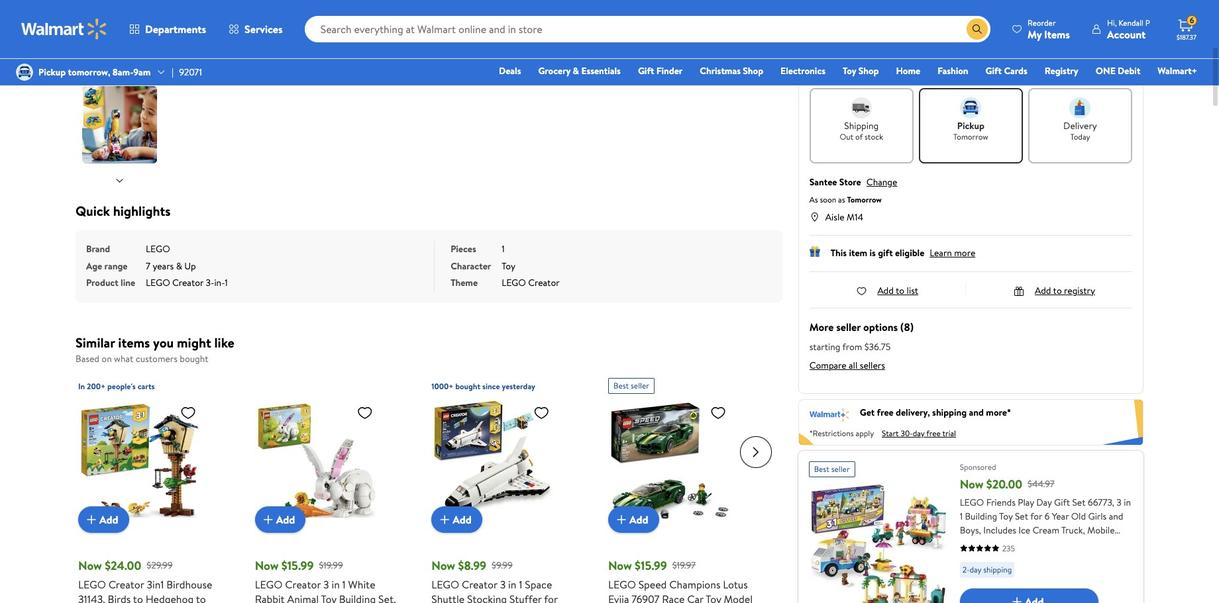 Task type: vqa. For each thing, say whether or not it's contained in the screenshot.
DATA
no



Task type: locate. For each thing, give the bounding box(es) containing it.
1 horizontal spatial bought
[[455, 381, 480, 392]]

based
[[76, 352, 99, 365]]

items
[[1044, 27, 1070, 41]]

creator down the up
[[172, 276, 204, 290]]

seller inside "product" group
[[631, 380, 649, 392]]

add to cart image for now $15.99
[[614, 512, 629, 528]]

christmas right finder
[[700, 64, 741, 78]]

in 200+ people's carts
[[78, 381, 155, 392]]

1 vertical spatial 6
[[1045, 510, 1050, 523]]

1 horizontal spatial tomorrow
[[954, 131, 988, 142]]

lego creator 3 in 1 white rabbit animal toy building set, stem toy for kids 8 , transforms from bunny to seal to parrot figures, creative play building toy for boys and girls, 31133 image
[[255, 400, 378, 523]]

1 horizontal spatial free
[[927, 428, 941, 439]]

1 vertical spatial pickup
[[957, 119, 985, 133]]

deals link
[[493, 64, 527, 78]]

stock
[[865, 131, 883, 142]]

toy right animal
[[321, 592, 336, 604]]

now up evija at bottom
[[608, 558, 632, 575]]

lego down 1 character
[[502, 276, 526, 290]]

creator inside now $15.99 $19.99 lego creator 3 in 1 white rabbit animal toy building set
[[285, 578, 321, 592]]

now inside now $15.99 $19.97 lego speed champions lotus evija 76907 race car toy mode
[[608, 558, 632, 575]]

seller for add to cart image to the right
[[831, 464, 850, 475]]

1 vertical spatial tomorrow
[[847, 194, 882, 205]]

to right birds
[[133, 592, 143, 604]]

in for $15.99
[[332, 578, 340, 592]]

white
[[348, 578, 375, 592]]

gift
[[638, 64, 654, 78], [986, 64, 1002, 78], [1054, 496, 1070, 509], [1003, 552, 1018, 565]]

$15.99 for now $15.99 $19.97 lego speed champions lotus evija 76907 race car toy mode
[[635, 558, 667, 575]]

creator inside now $8.99 $9.99 lego creator 3 in 1 space shuttle stocking stuffer fo
[[462, 578, 498, 592]]

0 horizontal spatial to
[[133, 592, 143, 604]]

and
[[969, 406, 984, 419], [1109, 510, 1123, 523], [1033, 538, 1048, 551]]

1 vertical spatial bought
[[455, 381, 480, 392]]

pickup down intent image for pickup
[[957, 119, 985, 133]]

and left more*
[[969, 406, 984, 419]]

0 horizontal spatial best
[[614, 380, 629, 392]]

options
[[863, 320, 898, 335]]

in inside now $15.99 $19.99 lego creator 3 in 1 white rabbit animal toy building set
[[332, 578, 340, 592]]

bought left since
[[455, 381, 480, 392]]

1 horizontal spatial building
[[965, 510, 997, 523]]

soon
[[820, 194, 836, 205]]

8am-
[[113, 66, 133, 79]]

0 vertical spatial day
[[913, 428, 925, 439]]

0 horizontal spatial shipping
[[932, 406, 967, 419]]

1 vertical spatial building
[[339, 592, 376, 604]]

0 horizontal spatial bought
[[180, 352, 208, 365]]

1 vertical spatial &
[[176, 259, 182, 273]]

set up "ice"
[[1015, 510, 1028, 523]]

tomorrow down intent image for pickup
[[954, 131, 988, 142]]

2 $15.99 from the left
[[635, 558, 667, 575]]

gifting made easy image
[[810, 247, 820, 257]]

1 left white
[[342, 578, 346, 592]]

1 vertical spatial and
[[1109, 510, 1123, 523]]

lego creator 3 in 1 exotic parrot building toy set, transforms to 3 different animal figures - from colorful parrot, to swimming fish, to cute frog, creative toys for kids ages 7 and up, 31136 image
[[261, 0, 685, 135]]

0 vertical spatial shipping
[[932, 406, 967, 419]]

2-
[[963, 564, 970, 576]]

in inside now $8.99 $9.99 lego creator 3 in 1 space shuttle stocking stuffer fo
[[508, 578, 516, 592]]

age
[[86, 259, 102, 273]]

start
[[882, 428, 899, 439]]

lego inside now $15.99 $19.99 lego creator 3 in 1 white rabbit animal toy building set
[[255, 578, 283, 592]]

space
[[525, 578, 552, 592]]

lego friends play day gift set 66773, 3 in 1 building toy set for 6 year old girls and boys, includes ice cream truck, mobile fashion boutique, and pizzeria, great christmas gift idea image
[[809, 483, 949, 604]]

0 vertical spatial building
[[965, 510, 997, 523]]

66773,
[[1088, 496, 1115, 509]]

product
[[86, 276, 118, 290]]

delivery
[[1064, 119, 1097, 133]]

bought
[[180, 352, 208, 365], [455, 381, 480, 392]]

0 vertical spatial set
[[1072, 496, 1086, 509]]

|
[[172, 66, 174, 79]]

in for $8.99
[[508, 578, 516, 592]]

seller inside more seller options (8) starting from $36.75 compare all sellers
[[836, 320, 861, 335]]

2 horizontal spatial add to cart image
[[1009, 594, 1025, 604]]

tomorrow inside the santee store change as soon as tomorrow
[[847, 194, 882, 205]]

0 vertical spatial bought
[[180, 352, 208, 365]]

0 horizontal spatial add to cart image
[[437, 512, 453, 528]]

0 horizontal spatial set
[[1015, 510, 1028, 523]]

up
[[184, 259, 196, 273]]

bought inside similar items you might like based on what customers bought
[[180, 352, 208, 365]]

1 add button from the left
[[78, 507, 129, 533]]

registry
[[1064, 284, 1095, 298]]

and down cream
[[1033, 538, 1048, 551]]

lego up boys, at the right
[[960, 496, 984, 509]]

add to favorites list, lego speed champions lotus evija 76907 race car toy model for kids, collectible set with racing driver minifigure image
[[710, 405, 726, 421]]

creator
[[172, 276, 204, 290], [528, 276, 560, 290], [108, 578, 144, 592], [285, 578, 321, 592], [462, 578, 498, 592]]

1 horizontal spatial 3
[[500, 578, 506, 592]]

kendall
[[1119, 17, 1144, 28]]

creator inside now $24.00 $29.99 lego creator 3in1 birdhouse 31143, birds to hedgehog t
[[108, 578, 144, 592]]

now inside now $15.99 $19.99 lego creator 3 in 1 white rabbit animal toy building set
[[255, 558, 279, 575]]

6 up $187.37
[[1190, 15, 1194, 26]]

in down $19.99
[[332, 578, 340, 592]]

lego down $8.99
[[432, 578, 459, 592]]

boutique,
[[992, 538, 1031, 551]]

0 vertical spatial free
[[877, 406, 894, 419]]

lotus
[[723, 578, 748, 592]]

pickup
[[38, 66, 66, 79], [957, 119, 985, 133]]

add to cart image
[[84, 512, 99, 528], [260, 512, 276, 528]]

1 horizontal spatial best seller
[[814, 464, 850, 475]]

1 left space
[[519, 578, 522, 592]]

0 horizontal spatial best seller
[[614, 380, 649, 392]]

this
[[886, 66, 906, 83]]

0 horizontal spatial add to cart image
[[84, 512, 99, 528]]

next image image
[[114, 175, 125, 186]]

3 for $15.99
[[323, 578, 329, 592]]

0 horizontal spatial &
[[176, 259, 182, 273]]

1 vertical spatial christmas
[[960, 552, 1000, 565]]

now up 'rabbit'
[[255, 558, 279, 575]]

today
[[1070, 131, 1090, 142]]

1 horizontal spatial and
[[1033, 538, 1048, 551]]

1 vertical spatial fashion
[[960, 538, 990, 551]]

lego creator 3-in-1
[[146, 276, 228, 290]]

list
[[907, 284, 918, 298]]

lego creator 3 in 1 exotic parrot building toy set, transforms to 3 different animal figures - from colorful parrot, to swimming fish, to cute frog, creative toys for kids ages 7 and up, 31136 - image 5 of 8 image
[[82, 86, 160, 164]]

3 down $19.99
[[323, 578, 329, 592]]

& left the up
[[176, 259, 182, 273]]

0 vertical spatial best seller
[[614, 380, 649, 392]]

0 vertical spatial seller
[[836, 320, 861, 335]]

1 horizontal spatial &
[[573, 64, 579, 78]]

toy inside toy theme
[[502, 259, 516, 273]]

day inside now $20.00 group
[[970, 564, 982, 576]]

shop for toy shop
[[859, 64, 879, 78]]

gift left cards
[[986, 64, 1002, 78]]

lego left speed
[[608, 578, 636, 592]]

pickup left tomorrow,
[[38, 66, 66, 79]]

1 horizontal spatial to
[[896, 284, 905, 298]]

building inside now $15.99 $19.99 lego creator 3 in 1 white rabbit animal toy building set
[[339, 592, 376, 604]]

1 vertical spatial best seller
[[814, 464, 850, 475]]

now left $8.99
[[432, 558, 455, 575]]

creator down $8.99
[[462, 578, 498, 592]]

now inside now $24.00 $29.99 lego creator 3in1 birdhouse 31143, birds to hedgehog t
[[78, 558, 102, 575]]

creator for $8.99
[[462, 578, 498, 592]]

toy inside now $15.99 $19.97 lego speed champions lotus evija 76907 race car toy mode
[[706, 592, 721, 604]]

set
[[1072, 496, 1086, 509], [1015, 510, 1028, 523]]

$15.99 inside now $15.99 $19.99 lego creator 3 in 1 white rabbit animal toy building set
[[281, 558, 314, 575]]

pickup for pickup tomorrow
[[957, 119, 985, 133]]

play
[[1018, 496, 1034, 509]]

3 product group from the left
[[432, 373, 579, 604]]

car
[[687, 592, 704, 604]]

lego up years
[[146, 243, 170, 256]]

1 horizontal spatial 6
[[1190, 15, 1194, 26]]

6 inside sponsored now $20.00 $44.97 lego friends play day gift set 66773, 3 in 1 building toy set for 6 year old girls and boys, includes ice cream truck, mobile fashion boutique, and pizzeria, great christmas gift idea
[[1045, 510, 1050, 523]]

0 horizontal spatial building
[[339, 592, 376, 604]]

day
[[1037, 496, 1052, 509]]

& right the grocery
[[573, 64, 579, 78]]

creator down $24.00
[[108, 578, 144, 592]]

you'll
[[836, 66, 863, 83]]

grocery
[[538, 64, 571, 78]]

one debit link
[[1090, 64, 1147, 78]]

1 horizontal spatial shop
[[859, 64, 879, 78]]

0 horizontal spatial 3
[[323, 578, 329, 592]]

$19.97
[[672, 559, 696, 572]]

3 for $8.99
[[500, 578, 506, 592]]

1 product group from the left
[[78, 373, 226, 604]]

1 right "3-"
[[225, 276, 228, 290]]

1 inside now $15.99 $19.99 lego creator 3 in 1 white rabbit animal toy building set
[[342, 578, 346, 592]]

3 inside now $15.99 $19.99 lego creator 3 in 1 white rabbit animal toy building set
[[323, 578, 329, 592]]

to for list
[[896, 284, 905, 298]]

2 product group from the left
[[255, 373, 402, 604]]

1 horizontal spatial in
[[508, 578, 516, 592]]

in down $9.99
[[508, 578, 516, 592]]

might
[[177, 334, 211, 352]]

building down $19.99
[[339, 592, 376, 604]]

0 vertical spatial pickup
[[38, 66, 66, 79]]

toy down "friends"
[[999, 510, 1013, 523]]

 image
[[16, 64, 33, 81]]

0 horizontal spatial day
[[913, 428, 925, 439]]

1 horizontal spatial add to cart image
[[614, 512, 629, 528]]

to inside now $24.00 $29.99 lego creator 3in1 birdhouse 31143, birds to hedgehog t
[[133, 592, 143, 604]]

1 vertical spatial best
[[814, 464, 829, 475]]

2 horizontal spatial in
[[1124, 496, 1131, 509]]

quick
[[76, 202, 110, 220]]

1 inside 1 character
[[502, 243, 505, 256]]

1 add to cart image from the left
[[84, 512, 99, 528]]

0 horizontal spatial in
[[332, 578, 340, 592]]

free left trial
[[927, 428, 941, 439]]

get
[[866, 66, 884, 83]]

fashion down boys, at the right
[[960, 538, 990, 551]]

3 inside now $8.99 $9.99 lego creator 3 in 1 space shuttle stocking stuffer fo
[[500, 578, 506, 592]]

add to registry
[[1035, 284, 1095, 298]]

1 vertical spatial free
[[927, 428, 941, 439]]

shipping down 235
[[983, 564, 1012, 576]]

2 add to cart image from the left
[[260, 512, 276, 528]]

lego left animal
[[255, 578, 283, 592]]

now for now $15.99
[[608, 558, 632, 575]]

all
[[849, 359, 858, 372]]

3 right 66773,
[[1117, 496, 1122, 509]]

christmas
[[700, 64, 741, 78], [960, 552, 1000, 565]]

shipping inside now $20.00 group
[[983, 564, 1012, 576]]

toy inside now $15.99 $19.99 lego creator 3 in 1 white rabbit animal toy building set
[[321, 592, 336, 604]]

pickup for pickup tomorrow, 8am-9am
[[38, 66, 66, 79]]

add to cart image for lego creator 3in1 birdhouse 31143, birds to hedgehog to beehive set, forest animal figures, building toys for kids ages 8 years and over, colorful toy set, gift idea image
[[84, 512, 99, 528]]

up to sixty percent off deals. shop now. image
[[810, 23, 1132, 53]]

in
[[1124, 496, 1131, 509], [332, 578, 340, 592], [508, 578, 516, 592]]

1 vertical spatial seller
[[631, 380, 649, 392]]

aisle m14
[[825, 211, 863, 224]]

carts
[[138, 381, 155, 392]]

to left list
[[896, 284, 905, 298]]

1 horizontal spatial day
[[970, 564, 982, 576]]

and right girls
[[1109, 510, 1123, 523]]

1 horizontal spatial $15.99
[[635, 558, 667, 575]]

year
[[1052, 510, 1069, 523]]

now
[[960, 476, 984, 493], [78, 558, 102, 575], [255, 558, 279, 575], [432, 558, 455, 575], [608, 558, 632, 575]]

1 shop from the left
[[743, 64, 763, 78]]

best seller inside now $20.00 group
[[814, 464, 850, 475]]

toy theme
[[451, 259, 516, 290]]

seller inside now $20.00 group
[[831, 464, 850, 475]]

3 add button from the left
[[432, 507, 482, 533]]

add for lego speed champions lotus evija 76907 race car toy model for kids, collectible set with racing driver minifigure image
[[629, 513, 648, 527]]

christmas down boys, at the right
[[960, 552, 1000, 565]]

$15.99 inside now $15.99 $19.97 lego speed champions lotus evija 76907 race car toy mode
[[635, 558, 667, 575]]

2 horizontal spatial 3
[[1117, 496, 1122, 509]]

0 vertical spatial 6
[[1190, 15, 1194, 26]]

tomorrow
[[954, 131, 988, 142], [847, 194, 882, 205]]

more*
[[986, 406, 1011, 419]]

birdhouse
[[166, 578, 212, 592]]

30-
[[901, 428, 913, 439]]

6 right for on the bottom right
[[1045, 510, 1050, 523]]

change
[[867, 176, 897, 189]]

creator down $19.99
[[285, 578, 321, 592]]

free
[[877, 406, 894, 419], [927, 428, 941, 439]]

lego age range
[[86, 243, 170, 273]]

free right get
[[877, 406, 894, 419]]

stocking
[[467, 592, 507, 604]]

intent image for pickup image
[[960, 97, 982, 119]]

0 horizontal spatial shop
[[743, 64, 763, 78]]

includes
[[984, 524, 1016, 537]]

yesterday
[[502, 381, 535, 392]]

2 add button from the left
[[255, 507, 306, 533]]

1 inside now $8.99 $9.99 lego creator 3 in 1 space shuttle stocking stuffer fo
[[519, 578, 522, 592]]

1 horizontal spatial set
[[1072, 496, 1086, 509]]

to left registry
[[1053, 284, 1062, 298]]

$15.99 up animal
[[281, 558, 314, 575]]

9am
[[133, 66, 151, 79]]

now inside now $8.99 $9.99 lego creator 3 in 1 space shuttle stocking stuffer fo
[[432, 558, 455, 575]]

bought down might
[[180, 352, 208, 365]]

lego creator 3 in 1 space shuttle stocking stuffer for kids, creative gift idea for boys and girls ages 6 , build and rebuild this space shuttle toy into an astronaut figure or a spaceship, 31134 image
[[432, 400, 555, 523]]

1 vertical spatial day
[[970, 564, 982, 576]]

set up old
[[1072, 496, 1086, 509]]

lego speed champions lotus evija 76907 race car toy model for kids, collectible set with racing driver minifigure image
[[608, 400, 732, 523]]

hedgehog
[[146, 592, 194, 604]]

add for lego creator 3 in 1 space shuttle stocking stuffer for kids, creative gift idea for boys and girls ages 6 , build and rebuild this space shuttle toy into an astronaut figure or a spaceship, 31134 "image"
[[453, 513, 472, 527]]

pizzeria,
[[1050, 538, 1082, 551]]

shop
[[743, 64, 763, 78], [859, 64, 879, 78]]

1 horizontal spatial add to cart image
[[260, 512, 276, 528]]

start 30-day free trial
[[882, 428, 956, 439]]

to for registry
[[1053, 284, 1062, 298]]

1 horizontal spatial shipping
[[983, 564, 1012, 576]]

seller for add to cart image corresponding to now $15.99
[[631, 380, 649, 392]]

92071
[[179, 66, 202, 79]]

1 horizontal spatial best
[[814, 464, 829, 475]]

$15.99 up speed
[[635, 558, 667, 575]]

0 vertical spatial christmas
[[700, 64, 741, 78]]

1 up toy theme
[[502, 243, 505, 256]]

deals
[[499, 64, 521, 78]]

lego left birds
[[78, 578, 106, 592]]

0 horizontal spatial pickup
[[38, 66, 66, 79]]

0 vertical spatial best
[[614, 380, 629, 392]]

1 horizontal spatial christmas
[[960, 552, 1000, 565]]

day
[[913, 428, 925, 439], [970, 564, 982, 576]]

birds
[[108, 592, 131, 604]]

christmas inside sponsored now $20.00 $44.97 lego friends play day gift set 66773, 3 in 1 building toy set for 6 year old girls and boys, includes ice cream truck, mobile fashion boutique, and pizzeria, great christmas gift idea
[[960, 552, 1000, 565]]

0 horizontal spatial $15.99
[[281, 558, 314, 575]]

0 horizontal spatial tomorrow
[[847, 194, 882, 205]]

reorder my items
[[1028, 17, 1070, 41]]

1 vertical spatial set
[[1015, 510, 1028, 523]]

fashion right item:
[[938, 64, 968, 78]]

now up 31143,
[[78, 558, 102, 575]]

seller
[[836, 320, 861, 335], [631, 380, 649, 392], [831, 464, 850, 475]]

toy right car
[[706, 592, 721, 604]]

tomorrow up m14
[[847, 194, 882, 205]]

3 down $9.99
[[500, 578, 506, 592]]

4 add button from the left
[[608, 507, 659, 533]]

store
[[839, 176, 861, 189]]

toy up the lego creator
[[502, 259, 516, 273]]

200+
[[87, 381, 105, 392]]

lego inside now $8.99 $9.99 lego creator 3 in 1 space shuttle stocking stuffer fo
[[432, 578, 459, 592]]

best seller
[[614, 380, 649, 392], [814, 464, 850, 475]]

building up boys, at the right
[[965, 510, 997, 523]]

1 $15.99 from the left
[[281, 558, 314, 575]]

toy left get
[[843, 64, 856, 78]]

2 horizontal spatial to
[[1053, 284, 1062, 298]]

2 shop from the left
[[859, 64, 879, 78]]

product group
[[78, 373, 226, 604], [255, 373, 402, 604], [432, 373, 579, 604], [608, 373, 756, 604]]

pickup inside pickup tomorrow
[[957, 119, 985, 133]]

gift cards
[[986, 64, 1028, 78]]

0 vertical spatial and
[[969, 406, 984, 419]]

0 horizontal spatial 6
[[1045, 510, 1050, 523]]

creator right toy theme
[[528, 276, 560, 290]]

hi,
[[1107, 17, 1117, 28]]

fashion inside sponsored now $20.00 $44.97 lego friends play day gift set 66773, 3 in 1 building toy set for 6 year old girls and boys, includes ice cream truck, mobile fashion boutique, and pizzeria, great christmas gift idea
[[960, 538, 990, 551]]

best seller inside "product" group
[[614, 380, 649, 392]]

services
[[245, 22, 283, 36]]

now down sponsored
[[960, 476, 984, 493]]

3
[[1117, 496, 1122, 509], [323, 578, 329, 592], [500, 578, 506, 592]]

in right 66773,
[[1124, 496, 1131, 509]]

intent image for shipping image
[[851, 97, 872, 119]]

day down delivery,
[[913, 428, 925, 439]]

electronics link
[[775, 64, 832, 78]]

1 vertical spatial shipping
[[983, 564, 1012, 576]]

day down boys, at the right
[[970, 564, 982, 576]]

add for lego creator 3 in 1 white rabbit animal toy building set, stem toy for kids 8 , transforms from bunny to seal to parrot figures, creative play building toy for boys and girls, 31133 image
[[276, 513, 295, 527]]

add to cart image
[[437, 512, 453, 528], [614, 512, 629, 528], [1009, 594, 1025, 604]]

2 vertical spatial seller
[[831, 464, 850, 475]]

1 horizontal spatial pickup
[[957, 119, 985, 133]]

best inside "product" group
[[614, 380, 629, 392]]

1 up boys, at the right
[[960, 510, 963, 523]]

character
[[451, 259, 491, 273]]

6 inside the 6 $187.37
[[1190, 15, 1194, 26]]

0 horizontal spatial and
[[969, 406, 984, 419]]

shipping up trial
[[932, 406, 967, 419]]

in-
[[214, 276, 225, 290]]



Task type: describe. For each thing, give the bounding box(es) containing it.
since
[[482, 381, 500, 392]]

electronics
[[781, 64, 826, 78]]

lego creator 3 in 1 exotic parrot building toy set, transforms to 3 different animal figures - from colorful parrot, to swimming fish, to cute frog, creative toys for kids ages 7 and up, 31136 - image 4 of 8 image
[[82, 1, 160, 78]]

2-day shipping
[[963, 564, 1012, 576]]

2 horizontal spatial and
[[1109, 510, 1123, 523]]

in inside sponsored now $20.00 $44.97 lego friends play day gift set 66773, 3 in 1 building toy set for 6 year old girls and boys, includes ice cream truck, mobile fashion boutique, and pizzeria, great christmas gift idea
[[1124, 496, 1131, 509]]

add button for now $15.99
[[608, 507, 659, 533]]

quick highlights
[[76, 202, 171, 220]]

how
[[810, 66, 833, 83]]

add to cart image for now $8.99
[[437, 512, 453, 528]]

grocery & essentials
[[538, 64, 621, 78]]

lego down years
[[146, 276, 170, 290]]

more
[[810, 320, 834, 335]]

line
[[121, 276, 135, 290]]

day inside get free delivery, shipping and more* banner
[[913, 428, 925, 439]]

shipping
[[844, 119, 879, 133]]

0 horizontal spatial christmas
[[700, 64, 741, 78]]

toy inside toy shop link
[[843, 64, 856, 78]]

lego inside now $15.99 $19.97 lego speed champions lotus evija 76907 race car toy mode
[[608, 578, 636, 592]]

Search search field
[[305, 16, 991, 42]]

add to favorites list, lego creator 3in1 birdhouse 31143, birds to hedgehog to beehive set, forest animal figures, building toys for kids ages 8 years and over, colorful toy set, gift idea image
[[180, 405, 196, 421]]

best inside now $20.00 group
[[814, 464, 829, 475]]

now inside sponsored now $20.00 $44.97 lego friends play day gift set 66773, 3 in 1 building toy set for 6 year old girls and boys, includes ice cream truck, mobile fashion boutique, and pizzeria, great christmas gift idea
[[960, 476, 984, 493]]

evija
[[608, 592, 629, 604]]

$44.97
[[1028, 477, 1055, 491]]

change button
[[867, 176, 897, 189]]

one debit
[[1096, 64, 1141, 78]]

champions
[[669, 578, 721, 592]]

building inside sponsored now $20.00 $44.97 lego friends play day gift set 66773, 3 in 1 building toy set for 6 year old girls and boys, includes ice cream truck, mobile fashion boutique, and pizzeria, great christmas gift idea
[[965, 510, 997, 523]]

home
[[896, 64, 921, 78]]

eligible
[[895, 247, 925, 260]]

& inside 7 years & up product line
[[176, 259, 182, 273]]

toy inside sponsored now $20.00 $44.97 lego friends play day gift set 66773, 3 in 1 building toy set for 6 year old girls and boys, includes ice cream truck, mobile fashion boutique, and pizzeria, great christmas gift idea
[[999, 510, 1013, 523]]

santee
[[810, 176, 837, 189]]

of
[[855, 131, 863, 142]]

for
[[1030, 510, 1042, 523]]

pickup tomorrow
[[954, 119, 988, 142]]

on
[[102, 352, 112, 365]]

ice
[[1019, 524, 1031, 537]]

mobile
[[1088, 524, 1115, 537]]

*restrictions apply
[[810, 428, 874, 439]]

reorder
[[1028, 17, 1056, 28]]

lego creator 3in1 birdhouse 31143, birds to hedgehog to beehive set, forest animal figures, building toys for kids ages 8 years and over, colorful toy set, gift idea image
[[78, 400, 201, 523]]

add to cart image for lego creator 3 in 1 white rabbit animal toy building set, stem toy for kids 8 , transforms from bunny to seal to parrot figures, creative play building toy for boys and girls, 31133 image
[[260, 512, 276, 528]]

customers
[[136, 352, 178, 365]]

delivery,
[[896, 406, 930, 419]]

add to favorites list, lego creator 3 in 1 white rabbit animal toy building set, stem toy for kids 8 , transforms from bunny to seal to parrot figures, creative play building toy for boys and girls, 31133 image
[[357, 405, 373, 421]]

shipping inside get free delivery, shipping and more* banner
[[932, 406, 967, 419]]

lego inside now $24.00 $29.99 lego creator 3in1 birdhouse 31143, birds to hedgehog t
[[78, 578, 106, 592]]

aisle
[[825, 211, 845, 224]]

cream
[[1033, 524, 1060, 537]]

apply
[[856, 428, 874, 439]]

walmart plus image
[[810, 406, 849, 422]]

brand
[[86, 243, 110, 256]]

now for now $24.00
[[78, 558, 102, 575]]

add for lego creator 3in1 birdhouse 31143, birds to hedgehog to beehive set, forest animal figures, building toys for kids ages 8 years and over, colorful toy set, gift idea image
[[99, 513, 118, 527]]

friends
[[986, 496, 1016, 509]]

Walmart Site-Wide search field
[[305, 16, 991, 42]]

range
[[104, 259, 128, 273]]

$9.99
[[492, 559, 513, 572]]

how you'll get this item:
[[810, 66, 935, 83]]

sponsored now $20.00 $44.97 lego friends play day gift set 66773, 3 in 1 building toy set for 6 year old girls and boys, includes ice cream truck, mobile fashion boutique, and pizzeria, great christmas gift idea
[[960, 462, 1131, 565]]

now $20.00 group
[[798, 451, 1144, 604]]

hi, kendall p account
[[1107, 17, 1150, 41]]

add button for now $8.99
[[432, 507, 482, 533]]

walmart+ link
[[1152, 64, 1203, 78]]

compare
[[810, 359, 847, 372]]

christmas shop link
[[694, 64, 769, 78]]

add button for now $24.00
[[78, 507, 129, 533]]

best seller for add to cart image to the right
[[814, 464, 850, 475]]

creator for $15.99
[[285, 578, 321, 592]]

creator for $24.00
[[108, 578, 144, 592]]

0 horizontal spatial free
[[877, 406, 894, 419]]

76907
[[632, 592, 660, 604]]

delivery today
[[1064, 119, 1097, 142]]

search icon image
[[972, 24, 983, 34]]

out
[[840, 131, 854, 142]]

gift down boutique,
[[1003, 552, 1018, 565]]

4 product group from the left
[[608, 373, 756, 604]]

item:
[[908, 66, 935, 83]]

lego inside lego age range
[[146, 243, 170, 256]]

similar
[[76, 334, 115, 352]]

1 inside sponsored now $20.00 $44.97 lego friends play day gift set 66773, 3 in 1 building toy set for 6 year old girls and boys, includes ice cream truck, mobile fashion boutique, and pizzeria, great christmas gift idea
[[960, 510, 963, 523]]

in
[[78, 381, 85, 392]]

product group containing now $8.99
[[432, 373, 579, 604]]

this
[[831, 247, 847, 260]]

from
[[843, 341, 862, 354]]

speed
[[639, 578, 667, 592]]

great
[[1085, 538, 1107, 551]]

years
[[153, 259, 174, 273]]

fashion link
[[932, 64, 974, 78]]

3-
[[206, 276, 214, 290]]

next slide for similar items you might like list image
[[740, 437, 772, 468]]

$20.00
[[987, 476, 1023, 493]]

0 vertical spatial tomorrow
[[954, 131, 988, 142]]

shop for christmas shop
[[743, 64, 763, 78]]

walmart image
[[21, 19, 107, 40]]

starting
[[810, 341, 840, 354]]

as
[[838, 194, 845, 205]]

2 vertical spatial and
[[1033, 538, 1048, 551]]

toy shop
[[843, 64, 879, 78]]

my
[[1028, 27, 1042, 41]]

0 vertical spatial &
[[573, 64, 579, 78]]

pieces
[[451, 243, 476, 256]]

theme
[[451, 276, 478, 290]]

get free delivery, shipping and more* banner
[[798, 400, 1144, 446]]

shipping out of stock
[[840, 119, 883, 142]]

m14
[[847, 211, 863, 224]]

7
[[146, 259, 150, 273]]

trial
[[943, 428, 956, 439]]

race
[[662, 592, 685, 604]]

girls
[[1088, 510, 1107, 523]]

add to favorites list, lego creator 3 in 1 space shuttle stocking stuffer for kids, creative gift idea for boys and girls ages 6 , build and rebuild this space shuttle toy into an astronaut figure or a spaceship, 31134 image
[[534, 405, 550, 421]]

bought inside "product" group
[[455, 381, 480, 392]]

sponsored
[[960, 462, 996, 473]]

$29.99
[[147, 559, 173, 572]]

intent image for delivery image
[[1070, 97, 1091, 119]]

lego creator
[[502, 276, 560, 290]]

product group containing now $24.00
[[78, 373, 226, 604]]

lego inside sponsored now $20.00 $44.97 lego friends play day gift set 66773, 3 in 1 building toy set for 6 year old girls and boys, includes ice cream truck, mobile fashion boutique, and pizzeria, great christmas gift idea
[[960, 496, 984, 509]]

gift up year
[[1054, 496, 1070, 509]]

0 vertical spatial fashion
[[938, 64, 968, 78]]

departments button
[[118, 13, 217, 45]]

3 inside sponsored now $20.00 $44.97 lego friends play day gift set 66773, 3 in 1 building toy set for 6 year old girls and boys, includes ice cream truck, mobile fashion boutique, and pizzeria, great christmas gift idea
[[1117, 496, 1122, 509]]

and inside get free delivery, shipping and more* banner
[[969, 406, 984, 419]]

now for now $8.99
[[432, 558, 455, 575]]

add to list
[[878, 284, 918, 298]]

$19.99
[[319, 559, 343, 572]]

$15.99 for now $15.99 $19.99 lego creator 3 in 1 white rabbit animal toy building set
[[281, 558, 314, 575]]

similar items you might like based on what customers bought
[[76, 334, 234, 365]]

pickup tomorrow, 8am-9am
[[38, 66, 151, 79]]

gift left finder
[[638, 64, 654, 78]]

best seller for add to cart image corresponding to now $15.99
[[614, 380, 649, 392]]

essentials
[[581, 64, 621, 78]]

$36.75
[[865, 341, 891, 354]]

7 years & up product line
[[86, 259, 196, 290]]



